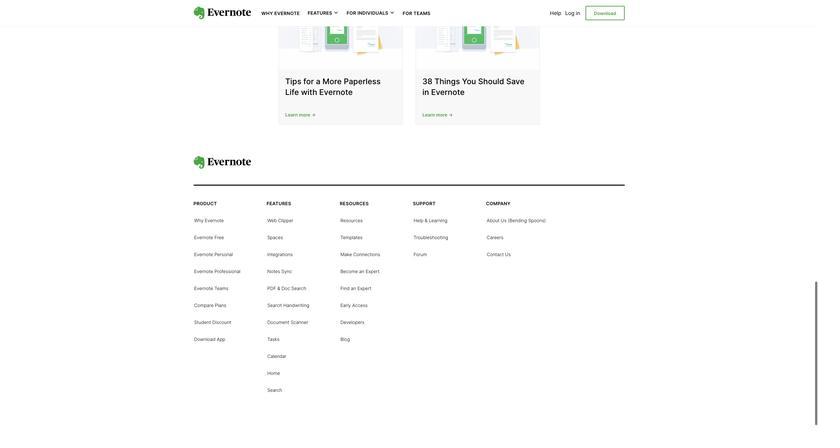 Task type: vqa. For each thing, say whether or not it's contained in the screenshot.
Website to the middle
no



Task type: describe. For each thing, give the bounding box(es) containing it.
more for evernote
[[436, 112, 448, 118]]

become
[[341, 269, 358, 274]]

student discount
[[194, 320, 231, 325]]

evernote inside 38 things you should save in evernote
[[431, 88, 465, 97]]

learn for in
[[423, 112, 435, 118]]

help for help & learning
[[414, 218, 424, 223]]

help link
[[550, 10, 561, 16]]

document scanner link
[[267, 319, 308, 326]]

connections
[[353, 252, 380, 257]]

learn more → for with
[[285, 112, 316, 118]]

calendar link
[[267, 353, 287, 360]]

compare
[[194, 303, 214, 308]]

help & learning
[[414, 218, 447, 223]]

2 evernote logo image from the top
[[194, 156, 251, 169]]

why for for teams
[[261, 10, 273, 16]]

about
[[487, 218, 500, 223]]

templates
[[341, 235, 363, 240]]

forum
[[414, 252, 427, 257]]

why for evernote professional
[[194, 218, 204, 223]]

careers
[[487, 235, 504, 240]]

search for search handwriting
[[267, 303, 282, 308]]

in inside 38 things you should save in evernote
[[423, 88, 429, 97]]

38 things you should save in evernote
[[423, 77, 525, 97]]

for individuals button
[[347, 10, 395, 16]]

with
[[301, 88, 317, 97]]

web clipper link
[[267, 217, 293, 224]]

why evernote link for for
[[261, 10, 300, 16]]

integrations link
[[267, 251, 293, 258]]

home link
[[267, 370, 280, 377]]

evernote free
[[194, 235, 224, 240]]

early access
[[341, 303, 368, 308]]

search for search
[[267, 388, 282, 393]]

download for download
[[594, 10, 616, 16]]

early
[[341, 303, 351, 308]]

access
[[352, 303, 368, 308]]

→ for with
[[311, 112, 316, 118]]

1 vertical spatial resources
[[341, 218, 363, 223]]

student
[[194, 320, 211, 325]]

tasks
[[267, 337, 280, 342]]

templates link
[[341, 234, 363, 241]]

sync
[[281, 269, 292, 274]]

a
[[316, 77, 321, 86]]

support
[[413, 201, 436, 207]]

life
[[285, 88, 299, 97]]

should
[[478, 77, 504, 86]]

an for find
[[351, 286, 356, 291]]

expert for find an expert
[[358, 286, 371, 291]]

teams for for teams
[[414, 10, 431, 16]]

evernote personal
[[194, 252, 233, 257]]

web clipper
[[267, 218, 293, 223]]

blog link
[[341, 336, 350, 343]]

become an expert
[[341, 269, 380, 274]]

spoons)
[[528, 218, 546, 223]]

learn more → for evernote
[[423, 112, 453, 118]]

38
[[423, 77, 433, 86]]

& for help
[[425, 218, 428, 223]]

paperless
[[344, 77, 381, 86]]

forum link
[[414, 251, 427, 258]]

for for for teams
[[403, 10, 412, 16]]

tips
[[285, 77, 301, 86]]

search handwriting link
[[267, 302, 309, 309]]

log in
[[565, 10, 580, 16]]

product
[[194, 201, 217, 207]]

doc
[[282, 286, 290, 291]]

search handwriting
[[267, 303, 309, 308]]

evernote professional
[[194, 269, 240, 274]]

save
[[506, 77, 525, 86]]

compare plans link
[[194, 302, 226, 309]]

0 vertical spatial in
[[576, 10, 580, 16]]

for
[[304, 77, 314, 86]]

evernote teams
[[194, 286, 229, 291]]

web
[[267, 218, 277, 223]]

evernote teams link
[[194, 285, 229, 292]]

an for become
[[359, 269, 364, 274]]

careers link
[[487, 234, 504, 241]]

more for with
[[299, 112, 310, 118]]

contact us
[[487, 252, 511, 257]]

pdf & doc search link
[[267, 285, 306, 292]]

company
[[486, 201, 511, 207]]

us for contact
[[505, 252, 511, 257]]

search inside "link"
[[291, 286, 306, 291]]

about us (bending spoons)
[[487, 218, 546, 223]]

log
[[565, 10, 575, 16]]

spaces link
[[267, 234, 283, 241]]



Task type: locate. For each thing, give the bounding box(es) containing it.
download right log in link
[[594, 10, 616, 16]]

resources link
[[341, 217, 363, 224]]

0 horizontal spatial help
[[414, 218, 424, 223]]

an inside find an expert link
[[351, 286, 356, 291]]

in right log on the right
[[576, 10, 580, 16]]

2 learn more → from the left
[[423, 112, 453, 118]]

blog image image for should
[[416, 0, 539, 69]]

find
[[341, 286, 350, 291]]

0 horizontal spatial for
[[347, 10, 356, 16]]

0 horizontal spatial blog image image
[[279, 0, 402, 69]]

→
[[311, 112, 316, 118], [449, 112, 453, 118]]

help
[[550, 10, 561, 16], [414, 218, 424, 223]]

resources up resources link
[[340, 201, 369, 207]]

for inside button
[[347, 10, 356, 16]]

& left learning
[[425, 218, 428, 223]]

1 horizontal spatial more
[[436, 112, 448, 118]]

teams for evernote teams
[[215, 286, 229, 291]]

download left app
[[194, 337, 216, 342]]

1 horizontal spatial why evernote
[[261, 10, 300, 16]]

1 horizontal spatial →
[[449, 112, 453, 118]]

notes
[[267, 269, 280, 274]]

0 vertical spatial download
[[594, 10, 616, 16]]

document scanner
[[267, 320, 308, 325]]

→ for evernote
[[449, 112, 453, 118]]

0 horizontal spatial →
[[311, 112, 316, 118]]

for teams
[[403, 10, 431, 16]]

0 vertical spatial evernote logo image
[[194, 7, 251, 20]]

0 vertical spatial why evernote
[[261, 10, 300, 16]]

free
[[215, 235, 224, 240]]

professional
[[215, 269, 240, 274]]

download inside download link
[[594, 10, 616, 16]]

us right about
[[501, 218, 507, 223]]

1 horizontal spatial for
[[403, 10, 412, 16]]

us right the contact
[[505, 252, 511, 257]]

1 blog image image from the left
[[279, 0, 402, 69]]

1 horizontal spatial why
[[261, 10, 273, 16]]

1 learn from the left
[[285, 112, 298, 118]]

1 vertical spatial &
[[277, 286, 280, 291]]

personal
[[215, 252, 233, 257]]

1 vertical spatial search
[[267, 303, 282, 308]]

help left log on the right
[[550, 10, 561, 16]]

0 vertical spatial teams
[[414, 10, 431, 16]]

an inside 'become an expert' link
[[359, 269, 364, 274]]

search right doc
[[291, 286, 306, 291]]

download link
[[586, 6, 625, 20]]

& inside "link"
[[277, 286, 280, 291]]

about us (bending spoons) link
[[487, 217, 546, 224]]

0 vertical spatial help
[[550, 10, 561, 16]]

1 vertical spatial us
[[505, 252, 511, 257]]

why evernote link
[[261, 10, 300, 16], [194, 217, 224, 224]]

0 horizontal spatial learn more →
[[285, 112, 316, 118]]

1 horizontal spatial an
[[359, 269, 364, 274]]

1 horizontal spatial in
[[576, 10, 580, 16]]

2 → from the left
[[449, 112, 453, 118]]

features
[[308, 10, 332, 16], [267, 201, 291, 207]]

& for pdf
[[277, 286, 280, 291]]

1 horizontal spatial features
[[308, 10, 332, 16]]

you
[[462, 77, 476, 86]]

tips for a more paperless life with evernote
[[285, 77, 381, 97]]

evernote free link
[[194, 234, 224, 241]]

& left doc
[[277, 286, 280, 291]]

0 horizontal spatial &
[[277, 286, 280, 291]]

1 vertical spatial teams
[[215, 286, 229, 291]]

notes sync link
[[267, 268, 292, 275]]

1 horizontal spatial learn more →
[[423, 112, 453, 118]]

learning
[[429, 218, 447, 223]]

us for about
[[501, 218, 507, 223]]

1 horizontal spatial why evernote link
[[261, 10, 300, 16]]

early access link
[[341, 302, 368, 309]]

1 learn more → from the left
[[285, 112, 316, 118]]

0 horizontal spatial learn
[[285, 112, 298, 118]]

expert down become an expert at the bottom left
[[358, 286, 371, 291]]

spaces
[[267, 235, 283, 240]]

why evernote link for evernote
[[194, 217, 224, 224]]

search link
[[267, 387, 282, 394]]

pdf
[[267, 286, 276, 291]]

(bending
[[508, 218, 527, 223]]

download app
[[194, 337, 225, 342]]

in
[[576, 10, 580, 16], [423, 88, 429, 97]]

1 → from the left
[[311, 112, 316, 118]]

1 vertical spatial expert
[[358, 286, 371, 291]]

0 horizontal spatial more
[[299, 112, 310, 118]]

1 horizontal spatial &
[[425, 218, 428, 223]]

1 vertical spatial evernote logo image
[[194, 156, 251, 169]]

discount
[[212, 320, 231, 325]]

tasks link
[[267, 336, 280, 343]]

1 vertical spatial why evernote
[[194, 218, 224, 223]]

0 vertical spatial an
[[359, 269, 364, 274]]

make connections
[[341, 252, 380, 257]]

troubleshooting
[[414, 235, 448, 240]]

troubleshooting link
[[414, 234, 448, 241]]

notes sync
[[267, 269, 292, 274]]

0 horizontal spatial teams
[[215, 286, 229, 291]]

make
[[341, 252, 352, 257]]

0 horizontal spatial in
[[423, 88, 429, 97]]

expert
[[366, 269, 380, 274], [358, 286, 371, 291]]

us inside "link"
[[505, 252, 511, 257]]

download app link
[[194, 336, 225, 343]]

0 horizontal spatial why evernote link
[[194, 217, 224, 224]]

0 horizontal spatial download
[[194, 337, 216, 342]]

in down 38 on the top right of the page
[[423, 88, 429, 97]]

1 vertical spatial features
[[267, 201, 291, 207]]

0 vertical spatial why
[[261, 10, 273, 16]]

expert for become an expert
[[366, 269, 380, 274]]

help for help
[[550, 10, 561, 16]]

search down pdf
[[267, 303, 282, 308]]

things
[[435, 77, 460, 86]]

1 vertical spatial why evernote link
[[194, 217, 224, 224]]

compare plans
[[194, 303, 226, 308]]

more
[[323, 77, 342, 86]]

log in link
[[565, 10, 580, 16]]

calendar
[[267, 354, 287, 359]]

individuals
[[358, 10, 388, 16]]

0 horizontal spatial why evernote
[[194, 218, 224, 223]]

1 horizontal spatial learn
[[423, 112, 435, 118]]

pdf & doc search
[[267, 286, 306, 291]]

learn more →
[[285, 112, 316, 118], [423, 112, 453, 118]]

an
[[359, 269, 364, 274], [351, 286, 356, 291]]

clipper
[[278, 218, 293, 223]]

more
[[299, 112, 310, 118], [436, 112, 448, 118]]

expert inside find an expert link
[[358, 286, 371, 291]]

find an expert link
[[341, 285, 371, 292]]

2 learn from the left
[[423, 112, 435, 118]]

an right find
[[351, 286, 356, 291]]

for individuals
[[347, 10, 388, 16]]

0 vertical spatial us
[[501, 218, 507, 223]]

features button
[[308, 10, 339, 16]]

download for download app
[[194, 337, 216, 342]]

an right the become
[[359, 269, 364, 274]]

0 vertical spatial &
[[425, 218, 428, 223]]

blog image image for more
[[279, 0, 402, 69]]

student discount link
[[194, 319, 231, 326]]

why evernote for for
[[261, 10, 300, 16]]

1 vertical spatial in
[[423, 88, 429, 97]]

expert down connections
[[366, 269, 380, 274]]

resources up templates link
[[341, 218, 363, 223]]

help down support
[[414, 218, 424, 223]]

contact
[[487, 252, 504, 257]]

learn for life
[[285, 112, 298, 118]]

developers
[[341, 320, 365, 325]]

1 vertical spatial download
[[194, 337, 216, 342]]

1 horizontal spatial blog image image
[[416, 0, 539, 69]]

1 horizontal spatial teams
[[414, 10, 431, 16]]

home
[[267, 371, 280, 376]]

why evernote for evernote
[[194, 218, 224, 223]]

developers link
[[341, 319, 365, 326]]

features inside 'button'
[[308, 10, 332, 16]]

why
[[261, 10, 273, 16], [194, 218, 204, 223]]

0 vertical spatial resources
[[340, 201, 369, 207]]

2 vertical spatial search
[[267, 388, 282, 393]]

2 more from the left
[[436, 112, 448, 118]]

1 horizontal spatial download
[[594, 10, 616, 16]]

search
[[291, 286, 306, 291], [267, 303, 282, 308], [267, 388, 282, 393]]

learn
[[285, 112, 298, 118], [423, 112, 435, 118]]

0 horizontal spatial an
[[351, 286, 356, 291]]

document
[[267, 320, 289, 325]]

blog image image
[[279, 0, 402, 69], [416, 0, 539, 69]]

2 blog image image from the left
[[416, 0, 539, 69]]

0 horizontal spatial features
[[267, 201, 291, 207]]

plans
[[215, 303, 226, 308]]

0 vertical spatial why evernote link
[[261, 10, 300, 16]]

help & learning link
[[414, 217, 447, 224]]

for for for individuals
[[347, 10, 356, 16]]

integrations
[[267, 252, 293, 257]]

contact us link
[[487, 251, 511, 258]]

evernote inside tips for a more paperless life with evernote
[[319, 88, 353, 97]]

evernote personal link
[[194, 251, 233, 258]]

app
[[217, 337, 225, 342]]

expert inside 'become an expert' link
[[366, 269, 380, 274]]

download inside download app "link"
[[194, 337, 216, 342]]

blog
[[341, 337, 350, 342]]

search down home
[[267, 388, 282, 393]]

make connections link
[[341, 251, 380, 258]]

become an expert link
[[341, 268, 380, 275]]

teams
[[414, 10, 431, 16], [215, 286, 229, 291]]

0 vertical spatial search
[[291, 286, 306, 291]]

1 evernote logo image from the top
[[194, 7, 251, 20]]

1 vertical spatial help
[[414, 218, 424, 223]]

1 vertical spatial an
[[351, 286, 356, 291]]

1 horizontal spatial help
[[550, 10, 561, 16]]

0 vertical spatial features
[[308, 10, 332, 16]]

evernote professional link
[[194, 268, 240, 275]]

0 vertical spatial expert
[[366, 269, 380, 274]]

for
[[347, 10, 356, 16], [403, 10, 412, 16]]

1 more from the left
[[299, 112, 310, 118]]

handwriting
[[284, 303, 309, 308]]

evernote logo image
[[194, 7, 251, 20], [194, 156, 251, 169]]

0 horizontal spatial why
[[194, 218, 204, 223]]

1 vertical spatial why
[[194, 218, 204, 223]]



